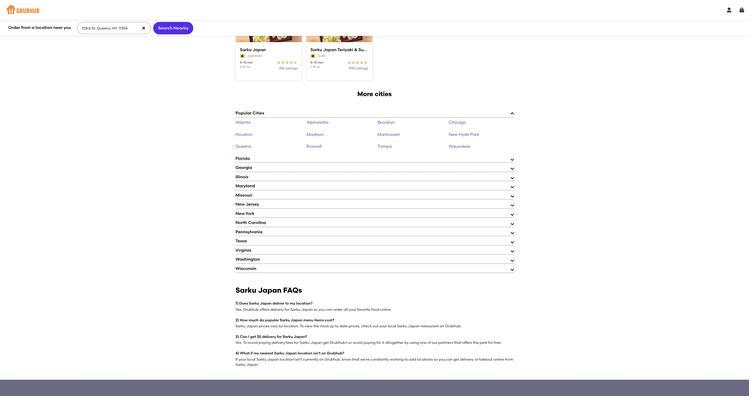 Task type: locate. For each thing, give the bounding box(es) containing it.
roswell
[[307, 144, 322, 149]]

mi inside 5–15 min 1.74 mi
[[317, 65, 321, 69]]

1 vertical spatial to
[[243, 341, 247, 345]]

delivery left takeout
[[461, 358, 474, 362]]

0 vertical spatial from
[[21, 25, 31, 30]]

to right yes.
[[243, 341, 247, 345]]

sushi right subscription pass image
[[318, 54, 326, 58]]

grubhub,
[[325, 358, 341, 362]]

the down items
[[314, 324, 320, 329]]

sarku down nearest
[[257, 358, 267, 362]]

ratings right 416
[[286, 66, 298, 71]]

or
[[349, 341, 352, 345], [475, 358, 479, 362]]

currently
[[303, 358, 319, 362]]

illinois
[[236, 175, 249, 179]]

florida
[[236, 156, 250, 161]]

mi
[[247, 65, 251, 69], [317, 65, 321, 69]]

0 vertical spatial location
[[35, 25, 52, 30]]

995 ratings
[[349, 66, 368, 71]]

1 vertical spatial or
[[475, 358, 479, 362]]

0 vertical spatial my
[[290, 302, 296, 306]]

1 horizontal spatial mi
[[317, 65, 321, 69]]

offers
[[260, 308, 270, 312], [463, 341, 473, 345]]

svg image
[[727, 7, 733, 13], [740, 7, 746, 13]]

main navigation navigation
[[0, 0, 750, 20]]

manhasset
[[378, 132, 400, 137]]

can
[[326, 308, 333, 312], [446, 358, 453, 362]]

1 vertical spatial local
[[247, 358, 256, 362]]

from inside 4) what if my nearest sarku japan location isn't on grubhub? if your local sarku japan location isn't currently on grubhub, know that we're constantly working to add locations so you can get delivery or takeout online from sarku japan.
[[505, 358, 514, 362]]

to inside 2) how much do popular sarku japan menu items cost? sarku japan prices vary by location. to view the most up to date prices, check out your local sarku japan restaurant on grubhub.
[[335, 324, 339, 329]]

0 vertical spatial to
[[286, 302, 289, 306]]

popular
[[265, 318, 279, 323]]

from right online
[[505, 358, 514, 362]]

delivery down the deliver
[[271, 308, 284, 312]]

subscription pass image
[[240, 54, 245, 58]]

for inside 1) does sarku japan deliver to my location? yes, grubhub offers delivery for sarku japan so you can order all your favorite food online.
[[285, 308, 290, 312]]

1 ratings from the left
[[286, 66, 298, 71]]

mi inside the 5–15 min 0.51 mi
[[247, 65, 251, 69]]

more
[[358, 90, 374, 98]]

avoid down i
[[248, 341, 258, 345]]

1 horizontal spatial you
[[319, 308, 325, 312]]

so
[[314, 308, 318, 312], [434, 358, 438, 362]]

from left the a
[[21, 25, 31, 30]]

0 horizontal spatial location
[[35, 25, 52, 30]]

5–15 for sarku japan teriyaki & sushi express
[[311, 61, 317, 64]]

1 horizontal spatial local
[[388, 324, 397, 329]]

new left hyde
[[449, 132, 458, 137]]

the left perk
[[473, 341, 479, 345]]

one
[[420, 341, 427, 345]]

more cities
[[358, 90, 392, 98]]

4)
[[236, 352, 239, 356]]

1 horizontal spatial sushi
[[359, 47, 370, 52]]

1 vertical spatial to
[[335, 324, 339, 329]]

you right locations
[[439, 358, 445, 362]]

location
[[35, 25, 52, 30], [298, 352, 313, 356], [280, 358, 294, 362]]

1 horizontal spatial can
[[446, 358, 453, 362]]

0 vertical spatial new
[[449, 132, 458, 137]]

1 horizontal spatial my
[[290, 302, 296, 306]]

1 horizontal spatial svg image
[[740, 7, 746, 13]]

0 horizontal spatial my
[[254, 352, 259, 356]]

2 horizontal spatial get
[[454, 358, 460, 362]]

2 vertical spatial your
[[239, 358, 246, 362]]

1 vertical spatial you
[[319, 308, 325, 312]]

sarku japan faqs
[[236, 286, 302, 295]]

location up currently
[[298, 352, 313, 356]]

japan?
[[294, 335, 308, 339]]

0 vertical spatial your
[[349, 308, 357, 312]]

5–15 up 1.74
[[311, 61, 317, 64]]

5–15 inside 5–15 min 1.74 mi
[[311, 61, 317, 64]]

japan down much
[[247, 324, 258, 329]]

that inside 3) can i get $0 delivery for sarku japan? yes. to avoid paying delivery fees for sarku japan get grubhub+ or avoid paying for it altogether by using one of our partners that offers the perk for free.
[[455, 341, 462, 345]]

deliver
[[273, 302, 285, 306]]

1 5–15 from the left
[[240, 61, 247, 64]]

0 horizontal spatial to
[[243, 341, 247, 345]]

min inside the 5–15 min 0.51 mi
[[247, 61, 253, 64]]

express
[[371, 47, 386, 52]]

search nearby
[[158, 26, 189, 31]]

2 min from the left
[[318, 61, 324, 64]]

to right "up"
[[335, 324, 339, 329]]

2 vertical spatial location
[[280, 358, 294, 362]]

0 horizontal spatial avoid
[[248, 341, 258, 345]]

by inside 3) can i get $0 delivery for sarku japan? yes. to avoid paying delivery fees for sarku japan get grubhub+ or avoid paying for it altogether by using one of our partners that offers the perk for free.
[[405, 341, 409, 345]]

can down the partners
[[446, 358, 453, 362]]

fees
[[286, 341, 293, 345]]

0 vertical spatial sushi
[[359, 47, 370, 52]]

delivery
[[271, 308, 284, 312], [262, 335, 276, 339], [272, 341, 285, 345], [461, 358, 474, 362]]

location.
[[284, 324, 299, 329]]

0 horizontal spatial paying
[[259, 341, 271, 345]]

get
[[250, 335, 256, 339], [323, 341, 329, 345], [454, 358, 460, 362]]

it
[[382, 341, 385, 345]]

1 horizontal spatial avoid
[[353, 341, 363, 345]]

1 horizontal spatial ratings
[[356, 66, 368, 71]]

2 ratings from the left
[[356, 66, 368, 71]]

0 horizontal spatial svg image
[[727, 7, 733, 13]]

most
[[320, 324, 329, 329]]

for left free.
[[489, 341, 494, 345]]

or inside 4) what if my nearest sarku japan location isn't on grubhub? if your local sarku japan location isn't currently on grubhub, know that we're constantly working to add locations so you can get delivery or takeout online from sarku japan.
[[475, 358, 479, 362]]

sarku down japan?
[[300, 341, 310, 345]]

1 mi from the left
[[247, 65, 251, 69]]

can inside 1) does sarku japan deliver to my location? yes, grubhub offers delivery for sarku japan so you can order all your favorite food online.
[[326, 308, 333, 312]]

1 vertical spatial offers
[[463, 341, 473, 345]]

from
[[21, 25, 31, 30], [505, 358, 514, 362]]

nearest
[[260, 352, 274, 356]]

1 vertical spatial new
[[236, 202, 245, 207]]

you right near
[[64, 25, 71, 30]]

5–15 min 1.74 mi
[[311, 61, 324, 69]]

2 mi from the left
[[317, 65, 321, 69]]

5–15 up 0.51
[[240, 61, 247, 64]]

1 horizontal spatial to
[[300, 324, 304, 329]]

1 horizontal spatial to
[[335, 324, 339, 329]]

know
[[342, 358, 352, 362]]

japan up currently
[[311, 341, 322, 345]]

offers up do
[[260, 308, 270, 312]]

avoid down prices,
[[353, 341, 363, 345]]

0 horizontal spatial min
[[247, 61, 253, 64]]

local right out at the bottom of page
[[388, 324, 397, 329]]

for up location.
[[285, 308, 290, 312]]

you up items
[[319, 308, 325, 312]]

using
[[410, 341, 419, 345]]

mi right 1.74
[[317, 65, 321, 69]]

my right if
[[254, 352, 259, 356]]

my inside 1) does sarku japan deliver to my location? yes, grubhub offers delivery for sarku japan so you can order all your favorite food online.
[[290, 302, 296, 306]]

so up items
[[314, 308, 318, 312]]

0 horizontal spatial your
[[239, 358, 246, 362]]

subscription pass image
[[311, 54, 316, 58]]

1 vertical spatial that
[[352, 358, 360, 362]]

1 vertical spatial so
[[434, 358, 438, 362]]

can left order
[[326, 308, 333, 312]]

1 horizontal spatial location
[[280, 358, 294, 362]]

that right the partners
[[455, 341, 462, 345]]

on left grubhub.
[[440, 324, 445, 329]]

to inside 4) what if my nearest sarku japan location isn't on grubhub? if your local sarku japan location isn't currently on grubhub, know that we're constantly working to add locations so you can get delivery or takeout online from sarku japan.
[[405, 358, 408, 362]]

0 vertical spatial to
[[300, 324, 304, 329]]

my left "location?"
[[290, 302, 296, 306]]

0 vertical spatial local
[[388, 324, 397, 329]]

1 horizontal spatial paying
[[364, 341, 376, 345]]

japan left the deliver
[[260, 302, 272, 306]]

2 horizontal spatial location
[[298, 352, 313, 356]]

1 vertical spatial isn't
[[295, 358, 302, 362]]

for right fees
[[294, 341, 299, 345]]

1 horizontal spatial the
[[473, 341, 479, 345]]

on up grubhub,
[[322, 352, 326, 356]]

or left takeout
[[475, 358, 479, 362]]

1 horizontal spatial by
[[405, 341, 409, 345]]

1 horizontal spatial that
[[455, 341, 462, 345]]

a
[[32, 25, 34, 30]]

star icon image
[[277, 60, 281, 65], [281, 60, 285, 65], [285, 60, 290, 65], [290, 60, 294, 65], [294, 60, 298, 65], [294, 60, 298, 65], [348, 60, 352, 65], [352, 60, 356, 65], [356, 60, 360, 65], [360, 60, 364, 65], [364, 60, 368, 65], [364, 60, 368, 65]]

995
[[349, 66, 355, 71]]

1 horizontal spatial your
[[349, 308, 357, 312]]

1 horizontal spatial min
[[318, 61, 324, 64]]

1 vertical spatial from
[[505, 358, 514, 362]]

your right "all" at left
[[349, 308, 357, 312]]

cost?
[[325, 318, 335, 323]]

location?
[[296, 302, 313, 306]]

1 horizontal spatial 5–15
[[311, 61, 317, 64]]

by left "using" on the bottom of page
[[405, 341, 409, 345]]

wisconsin
[[236, 266, 257, 271]]

2 horizontal spatial you
[[439, 358, 445, 362]]

5–15 for sarku japan
[[240, 61, 247, 64]]

0 horizontal spatial offers
[[260, 308, 270, 312]]

chicago link
[[449, 120, 467, 125]]

1 min from the left
[[247, 61, 253, 64]]

0 vertical spatial on
[[440, 324, 445, 329]]

to
[[300, 324, 304, 329], [243, 341, 247, 345]]

0 vertical spatial or
[[349, 341, 352, 345]]

0 vertical spatial can
[[326, 308, 333, 312]]

0 vertical spatial offers
[[260, 308, 270, 312]]

1 horizontal spatial or
[[475, 358, 479, 362]]

0.51
[[240, 65, 246, 69]]

get inside 4) what if my nearest sarku japan location isn't on grubhub? if your local sarku japan location isn't currently on grubhub, know that we're constantly working to add locations so you can get delivery or takeout online from sarku japan.
[[454, 358, 460, 362]]

to right the deliver
[[286, 302, 289, 306]]

1 vertical spatial get
[[323, 341, 329, 345]]

date
[[340, 324, 348, 329]]

2 vertical spatial to
[[405, 358, 408, 362]]

1 svg image from the left
[[727, 7, 733, 13]]

on right currently
[[320, 358, 324, 362]]

isn't left currently
[[295, 358, 302, 362]]

popular cities
[[236, 111, 265, 116]]

0 vertical spatial by
[[279, 324, 283, 329]]

ratings
[[286, 66, 298, 71], [356, 66, 368, 71]]

Search Address search field
[[77, 23, 151, 34]]

location right the a
[[35, 25, 52, 30]]

0 horizontal spatial can
[[326, 308, 333, 312]]

1 vertical spatial my
[[254, 352, 259, 356]]

2 paying from the left
[[364, 341, 376, 345]]

that inside 4) what if my nearest sarku japan location isn't on grubhub? if your local sarku japan location isn't currently on grubhub, know that we're constantly working to add locations so you can get delivery or takeout online from sarku japan.
[[352, 358, 360, 362]]

2 vertical spatial get
[[454, 358, 460, 362]]

2 horizontal spatial your
[[380, 324, 387, 329]]

2) how much do popular sarku japan menu items cost? sarku japan prices vary by location. to view the most up to date prices, check out your local sarku japan restaurant on grubhub.
[[236, 318, 462, 329]]

0 horizontal spatial the
[[314, 324, 320, 329]]

sarku right nearest
[[274, 352, 285, 356]]

0 vertical spatial the
[[314, 324, 320, 329]]

new
[[449, 132, 458, 137], [236, 202, 245, 207], [236, 211, 245, 216]]

1 vertical spatial the
[[473, 341, 479, 345]]

japan down "location?"
[[302, 308, 313, 312]]

0 horizontal spatial you
[[64, 25, 71, 30]]

0 horizontal spatial 5–15
[[240, 61, 247, 64]]

to left add
[[405, 358, 408, 362]]

the
[[314, 324, 320, 329], [473, 341, 479, 345]]

ratings for sarku japan
[[286, 66, 298, 71]]

can inside 4) what if my nearest sarku japan location isn't on grubhub? if your local sarku japan location isn't currently on grubhub, know that we're constantly working to add locations so you can get delivery or takeout online from sarku japan.
[[446, 358, 453, 362]]

new up north
[[236, 211, 245, 216]]

sarku
[[240, 47, 252, 52], [311, 47, 323, 52], [236, 286, 257, 295], [249, 302, 259, 306], [291, 308, 301, 312], [280, 318, 290, 323], [236, 324, 246, 329], [398, 324, 408, 329], [283, 335, 293, 339], [300, 341, 310, 345], [274, 352, 285, 356], [257, 358, 267, 362], [236, 363, 246, 367]]

0 vertical spatial so
[[314, 308, 318, 312]]

your right out at the bottom of page
[[380, 324, 387, 329]]

location down fees
[[280, 358, 294, 362]]

what
[[240, 352, 250, 356]]

2 5–15 from the left
[[311, 61, 317, 64]]

1 horizontal spatial from
[[505, 358, 514, 362]]

paying down $0
[[259, 341, 271, 345]]

0 horizontal spatial by
[[279, 324, 283, 329]]

1 horizontal spatial get
[[323, 341, 329, 345]]

2 vertical spatial on
[[320, 358, 324, 362]]

0 horizontal spatial get
[[250, 335, 256, 339]]

chicago
[[449, 120, 467, 125]]

paying left it
[[364, 341, 376, 345]]

0 horizontal spatial that
[[352, 358, 360, 362]]

offers inside 3) can i get $0 delivery for sarku japan? yes. to avoid paying delivery fees for sarku japan get grubhub+ or avoid paying for it altogether by using one of our partners that offers the perk for free.
[[463, 341, 473, 345]]

isn't up currently
[[314, 352, 321, 356]]

0 horizontal spatial so
[[314, 308, 318, 312]]

isn't
[[314, 352, 321, 356], [295, 358, 302, 362]]

pennsylvania
[[236, 230, 263, 235]]

mi right 0.51
[[247, 65, 251, 69]]

sushi right &
[[359, 47, 370, 52]]

my
[[290, 302, 296, 306], [254, 352, 259, 356]]

brooklyn
[[378, 120, 395, 125]]

1 horizontal spatial isn't
[[314, 352, 321, 356]]

sarku up grubhub
[[249, 302, 259, 306]]

or inside 3) can i get $0 delivery for sarku japan? yes. to avoid paying delivery fees for sarku japan get grubhub+ or avoid paying for it altogether by using one of our partners that offers the perk for free.
[[349, 341, 352, 345]]

york
[[246, 211, 255, 216]]

of
[[428, 341, 431, 345]]

offers inside 1) does sarku japan deliver to my location? yes, grubhub offers delivery for sarku japan so you can order all your favorite food online.
[[260, 308, 270, 312]]

sarku down the "if"
[[236, 363, 246, 367]]

sarku down 2)
[[236, 324, 246, 329]]

ratings right 995
[[356, 66, 368, 71]]

tampa
[[378, 144, 392, 149]]

check
[[362, 324, 372, 329]]

by right the vary at the left bottom of page
[[279, 324, 283, 329]]

washington
[[236, 257, 260, 262]]

local up japan.
[[247, 358, 256, 362]]

5–15 inside the 5–15 min 0.51 mi
[[240, 61, 247, 64]]

that right 'know'
[[352, 358, 360, 362]]

1 vertical spatial by
[[405, 341, 409, 345]]

can
[[240, 335, 248, 339]]

1 horizontal spatial so
[[434, 358, 438, 362]]

0 horizontal spatial local
[[247, 358, 256, 362]]

sarku up subscription pass icon
[[240, 47, 252, 52]]

sarku up subscription pass image
[[311, 47, 323, 52]]

0 horizontal spatial ratings
[[286, 66, 298, 71]]

your right the "if"
[[239, 358, 246, 362]]

1 vertical spatial sushi
[[318, 54, 326, 58]]

favorite
[[357, 308, 371, 312]]

1 vertical spatial can
[[446, 358, 453, 362]]

much
[[249, 318, 259, 323]]

offers left perk
[[463, 341, 473, 345]]

virginia
[[236, 248, 252, 253]]

new hyde park link
[[449, 132, 480, 137]]

you inside 1) does sarku japan deliver to my location? yes, grubhub offers delivery for sarku japan so you can order all your favorite food online.
[[319, 308, 325, 312]]

1 vertical spatial your
[[380, 324, 387, 329]]

or right grubhub+
[[349, 341, 352, 345]]

&
[[355, 47, 358, 52]]

sarku up fees
[[283, 335, 293, 339]]

0 horizontal spatial mi
[[247, 65, 251, 69]]

new down the missouri at the left top
[[236, 202, 245, 207]]

my inside 4) what if my nearest sarku japan location isn't on grubhub? if your local sarku japan location isn't currently on grubhub, know that we're constantly working to add locations so you can get delivery or takeout online from sarku japan.
[[254, 352, 259, 356]]

0 horizontal spatial or
[[349, 341, 352, 345]]

paying
[[259, 341, 271, 345], [364, 341, 376, 345]]

to left view
[[300, 324, 304, 329]]

2 horizontal spatial to
[[405, 358, 408, 362]]

min inside 5–15 min 1.74 mi
[[318, 61, 324, 64]]

yes,
[[236, 308, 242, 312]]

sarku up location.
[[280, 318, 290, 323]]

so right locations
[[434, 358, 438, 362]]

does
[[239, 302, 248, 306]]

for left it
[[377, 341, 382, 345]]

0 vertical spatial get
[[250, 335, 256, 339]]

0 vertical spatial that
[[455, 341, 462, 345]]

to inside 2) how much do popular sarku japan menu items cost? sarku japan prices vary by location. to view the most up to date prices, check out your local sarku japan restaurant on grubhub.
[[300, 324, 304, 329]]

jersey
[[246, 202, 259, 207]]

5–15 min 0.51 mi
[[240, 61, 253, 69]]

sarku down "location?"
[[291, 308, 301, 312]]

0 horizontal spatial to
[[286, 302, 289, 306]]

new york
[[236, 211, 255, 216]]

2 vertical spatial you
[[439, 358, 445, 362]]

sarku up altogether
[[398, 324, 408, 329]]

2 vertical spatial new
[[236, 211, 245, 216]]

japan left restaurant
[[408, 324, 420, 329]]

popular
[[236, 111, 252, 116]]



Task type: describe. For each thing, give the bounding box(es) containing it.
0 vertical spatial isn't
[[314, 352, 321, 356]]

japan up 'japanese' at the top left
[[253, 47, 266, 52]]

atlanta
[[236, 120, 251, 125]]

1)
[[236, 302, 239, 306]]

food
[[372, 308, 380, 312]]

0 horizontal spatial isn't
[[295, 358, 302, 362]]

ratings for sarku japan teriyaki & sushi express
[[356, 66, 368, 71]]

new for new hyde park
[[449, 132, 458, 137]]

near
[[53, 25, 63, 30]]

all
[[344, 308, 348, 312]]

up
[[330, 324, 335, 329]]

by inside 2) how much do popular sarku japan menu items cost? sarku japan prices vary by location. to view the most up to date prices, check out your local sarku japan restaurant on grubhub.
[[279, 324, 283, 329]]

416
[[279, 66, 285, 71]]

on inside 2) how much do popular sarku japan menu items cost? sarku japan prices vary by location. to view the most up to date prices, check out your local sarku japan restaurant on grubhub.
[[440, 324, 445, 329]]

sarku japan
[[240, 47, 266, 52]]

to inside 3) can i get $0 delivery for sarku japan? yes. to avoid paying delivery fees for sarku japan get grubhub+ or avoid paying for it altogether by using one of our partners that offers the perk for free.
[[243, 341, 247, 345]]

delivery inside 4) what if my nearest sarku japan location isn't on grubhub? if your local sarku japan location isn't currently on grubhub, know that we're constantly working to add locations so you can get delivery or takeout online from sarku japan.
[[461, 358, 474, 362]]

1 vertical spatial on
[[322, 352, 326, 356]]

menu
[[304, 318, 314, 323]]

tampa link
[[378, 144, 392, 149]]

sarku japan teriyaki & sushi express link
[[311, 47, 386, 53]]

items
[[315, 318, 324, 323]]

add
[[409, 358, 416, 362]]

japan down nearest
[[268, 358, 279, 362]]

madison
[[307, 132, 324, 137]]

to inside 1) does sarku japan deliver to my location? yes, grubhub offers delivery for sarku japan so you can order all your favorite food online.
[[286, 302, 289, 306]]

new for new york
[[236, 211, 245, 216]]

yes.
[[236, 341, 242, 345]]

sarku japan teriyaki & sushi express
[[311, 47, 386, 52]]

delivery right $0
[[262, 335, 276, 339]]

you inside 4) what if my nearest sarku japan location isn't on grubhub? if your local sarku japan location isn't currently on grubhub, know that we're constantly working to add locations so you can get delivery or takeout online from sarku japan.
[[439, 358, 445, 362]]

mi for sarku japan teriyaki & sushi express
[[317, 65, 321, 69]]

2 svg image from the left
[[740, 7, 746, 13]]

3) can i get $0 delivery for sarku japan? yes. to avoid paying delivery fees for sarku japan get grubhub+ or avoid paying for it altogether by using one of our partners that offers the perk for free.
[[236, 335, 502, 345]]

so inside 1) does sarku japan deliver to my location? yes, grubhub offers delivery for sarku japan so you can order all your favorite food online.
[[314, 308, 318, 312]]

locations
[[417, 358, 433, 362]]

mi for sarku japan
[[247, 65, 251, 69]]

queens
[[236, 144, 251, 149]]

2)
[[236, 318, 239, 323]]

sarku up does
[[236, 286, 257, 295]]

nearby
[[174, 26, 189, 31]]

online.
[[381, 308, 392, 312]]

japan up location.
[[291, 318, 303, 323]]

416 ratings
[[279, 66, 298, 71]]

min for sarku japan teriyaki & sushi express
[[318, 61, 324, 64]]

manhasset link
[[378, 132, 400, 137]]

order from a location near you
[[8, 25, 71, 30]]

0 horizontal spatial sushi
[[318, 54, 326, 58]]

roswell link
[[307, 144, 322, 149]]

svg image
[[142, 26, 146, 30]]

vary
[[271, 324, 278, 329]]

sarku inside sarku japan teriyaki & sushi express link
[[311, 47, 323, 52]]

1 avoid from the left
[[248, 341, 258, 345]]

delivery inside 1) does sarku japan deliver to my location? yes, grubhub offers delivery for sarku japan so you can order all your favorite food online.
[[271, 308, 284, 312]]

alpharetta link
[[307, 120, 329, 125]]

i
[[249, 335, 250, 339]]

new for new jersey
[[236, 202, 245, 207]]

north carolina
[[236, 220, 266, 225]]

1 vertical spatial location
[[298, 352, 313, 356]]

0 horizontal spatial from
[[21, 25, 31, 30]]

local inside 4) what if my nearest sarku japan location isn't on grubhub? if your local sarku japan location isn't currently on grubhub, know that we're constantly working to add locations so you can get delivery or takeout online from sarku japan.
[[247, 358, 256, 362]]

the inside 2) how much do popular sarku japan menu items cost? sarku japan prices vary by location. to view the most up to date prices, check out your local sarku japan restaurant on grubhub.
[[314, 324, 320, 329]]

maryland
[[236, 184, 255, 189]]

houston
[[236, 132, 253, 137]]

for down the vary at the left bottom of page
[[277, 335, 282, 339]]

sarku japan teriyaki & sushi express logo image
[[307, 9, 373, 42]]

how
[[240, 318, 248, 323]]

restaurant
[[421, 324, 439, 329]]

atlanta link
[[236, 120, 251, 125]]

sarku inside sarku japan link
[[240, 47, 252, 52]]

search nearby button
[[153, 22, 194, 34]]

texas
[[236, 239, 247, 244]]

hyde
[[459, 132, 470, 137]]

altogether
[[386, 341, 404, 345]]

grubhub?
[[327, 352, 345, 356]]

if
[[251, 352, 253, 356]]

free.
[[494, 341, 502, 345]]

partners
[[439, 341, 454, 345]]

cities
[[375, 90, 392, 98]]

$0
[[257, 335, 261, 339]]

grubhub
[[243, 308, 259, 312]]

japan left teriyaki on the top left
[[324, 47, 337, 52]]

japan.
[[247, 363, 259, 367]]

our
[[432, 341, 438, 345]]

2 avoid from the left
[[353, 341, 363, 345]]

view
[[305, 324, 313, 329]]

japan inside 3) can i get $0 delivery for sarku japan? yes. to avoid paying delivery fees for sarku japan get grubhub+ or avoid paying for it altogether by using one of our partners that offers the perk for free.
[[311, 341, 322, 345]]

your inside 1) does sarku japan deliver to my location? yes, grubhub offers delivery for sarku japan so you can order all your favorite food online.
[[349, 308, 357, 312]]

local inside 2) how much do popular sarku japan menu items cost? sarku japan prices vary by location. to view the most up to date prices, check out your local sarku japan restaurant on grubhub.
[[388, 324, 397, 329]]

out
[[373, 324, 379, 329]]

constantly
[[371, 358, 389, 362]]

sarku japan logo image
[[236, 9, 302, 42]]

japan down fees
[[286, 352, 297, 356]]

sarku japan link
[[240, 47, 298, 53]]

0 vertical spatial you
[[64, 25, 71, 30]]

prices,
[[349, 324, 361, 329]]

japan up the deliver
[[258, 286, 282, 295]]

perk
[[480, 341, 488, 345]]

4) what if my nearest sarku japan location isn't on grubhub? if your local sarku japan location isn't currently on grubhub, know that we're constantly working to add locations so you can get delivery or takeout online from sarku japan.
[[236, 352, 514, 367]]

so inside 4) what if my nearest sarku japan location isn't on grubhub? if your local sarku japan location isn't currently on grubhub, know that we're constantly working to add locations so you can get delivery or takeout online from sarku japan.
[[434, 358, 438, 362]]

we're
[[361, 358, 370, 362]]

min for sarku japan
[[247, 61, 253, 64]]

your inside 2) how much do popular sarku japan menu items cost? sarku japan prices vary by location. to view the most up to date prices, check out your local sarku japan restaurant on grubhub.
[[380, 324, 387, 329]]

madison link
[[307, 132, 324, 137]]

new jersey
[[236, 202, 259, 207]]

1) does sarku japan deliver to my location? yes, grubhub offers delivery for sarku japan so you can order all your favorite food online.
[[236, 302, 392, 312]]

waunakee link
[[449, 144, 471, 149]]

the inside 3) can i get $0 delivery for sarku japan? yes. to avoid paying delivery fees for sarku japan get grubhub+ or avoid paying for it altogether by using one of our partners that offers the perk for free.
[[473, 341, 479, 345]]

your inside 4) what if my nearest sarku japan location isn't on grubhub? if your local sarku japan location isn't currently on grubhub, know that we're constantly working to add locations so you can get delivery or takeout online from sarku japan.
[[239, 358, 246, 362]]

takeout
[[480, 358, 493, 362]]

delivery left fees
[[272, 341, 285, 345]]

georgia
[[236, 165, 252, 170]]

park
[[471, 132, 480, 137]]

japanese
[[247, 54, 263, 58]]

queens link
[[236, 144, 251, 149]]

3)
[[236, 335, 239, 339]]

order
[[334, 308, 343, 312]]

1 paying from the left
[[259, 341, 271, 345]]



Task type: vqa. For each thing, say whether or not it's contained in the screenshot.
4.1 (262)
no



